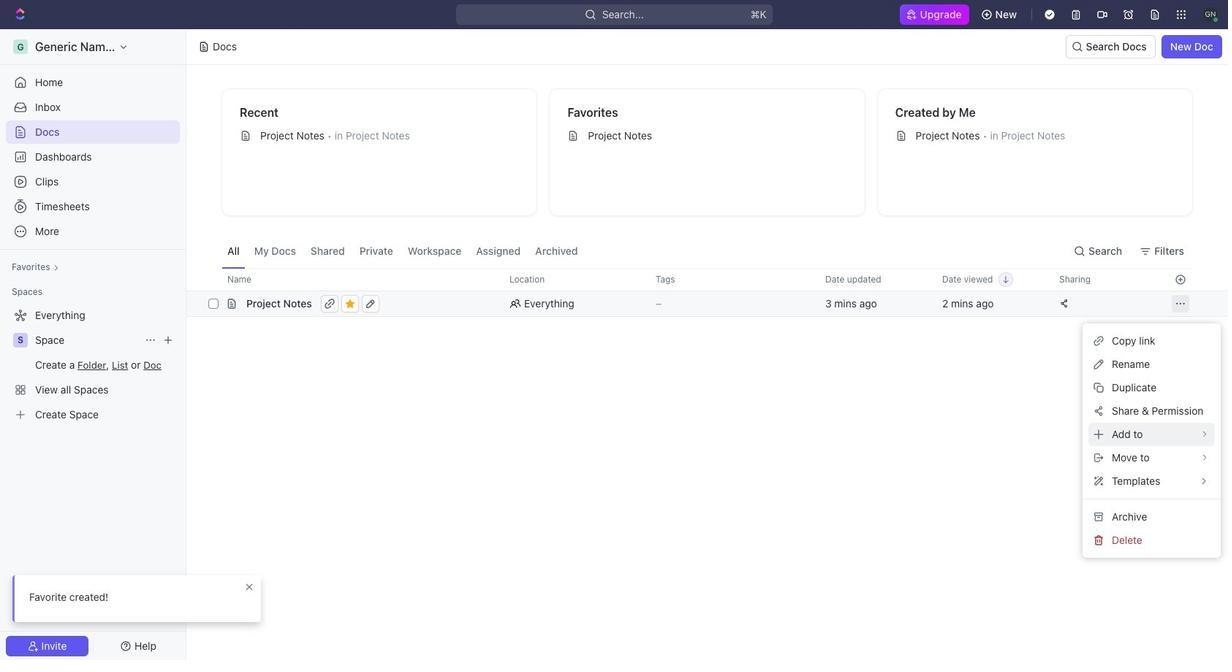 Task type: vqa. For each thing, say whether or not it's contained in the screenshot.
Gary Orlando's Workspace, , element
no



Task type: locate. For each thing, give the bounding box(es) containing it.
table
[[186, 268, 1228, 317]]

space, , element
[[13, 333, 28, 348]]

column header
[[205, 268, 221, 292]]

row
[[205, 268, 1193, 292], [186, 291, 1228, 317]]

tab list
[[221, 234, 584, 268]]



Task type: describe. For each thing, give the bounding box(es) containing it.
sidebar navigation
[[0, 29, 186, 661]]



